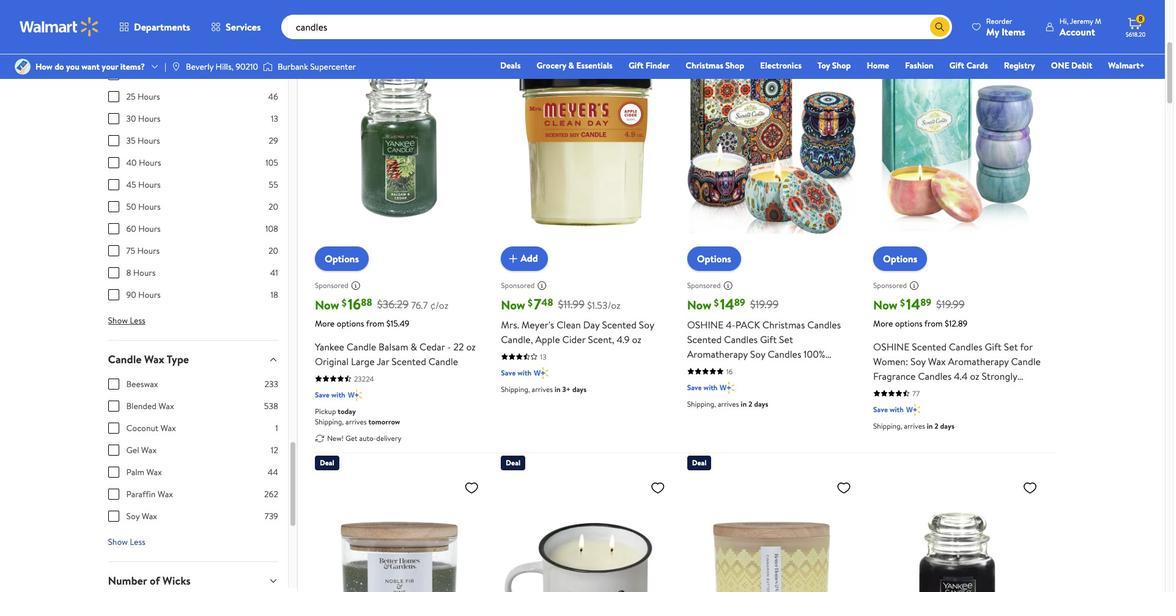Task type: locate. For each thing, give the bounding box(es) containing it.
gift down pack
[[760, 333, 777, 346]]

fragrance
[[804, 362, 847, 375], [873, 369, 916, 383], [873, 384, 916, 397]]

with
[[518, 367, 532, 378], [704, 382, 718, 392], [331, 389, 345, 400], [890, 404, 904, 414]]

108
[[265, 223, 278, 235]]

3 options link from the left
[[873, 246, 927, 271]]

wax right blended
[[159, 400, 174, 412]]

shop left electronics link
[[726, 59, 744, 72]]

more up women:
[[873, 317, 893, 329]]

shop right toy
[[832, 59, 851, 72]]

save with
[[501, 367, 532, 378], [687, 382, 718, 392], [315, 389, 345, 400], [873, 404, 904, 414]]

0 horizontal spatial  image
[[15, 59, 31, 75]]

2 show from the top
[[108, 536, 128, 548]]

you
[[66, 61, 79, 73]]

shipping, arrives in 2 days down halloween
[[873, 421, 955, 431]]

1 vertical spatial 8
[[126, 267, 131, 279]]

1 vertical spatial show less
[[108, 536, 145, 548]]

46
[[268, 91, 278, 103]]

save with down women:
[[873, 404, 904, 414]]

0 vertical spatial christmas
[[686, 59, 724, 72]]

hours right '40'
[[139, 157, 161, 169]]

77
[[913, 388, 920, 399]]

0 horizontal spatial ad disclaimer and feedback image
[[351, 281, 361, 290]]

$ inside now $ 14 89 $19.99 more options from $12.89
[[900, 296, 905, 309]]

arrives up the get
[[346, 416, 367, 427]]

1 $ from the left
[[342, 296, 347, 309]]

1 vertical spatial show
[[108, 536, 128, 548]]

0 vertical spatial 20
[[268, 201, 278, 213]]

1 ad disclaimer and feedback image from the left
[[537, 281, 547, 290]]

set inside now $ 14 89 $19.99 oshine 4-pack christmas candles scented candles gift set aromatherapy soy candles 100% natural soy 4.4 oz strongly fragrance stress relief for mother's day,valentine's day,birthday,anniversary
[[779, 333, 793, 346]]

18
[[271, 289, 278, 301]]

candles up 100%
[[807, 318, 841, 331]]

ad disclaimer and feedback image for 14
[[909, 281, 919, 290]]

13 up 29
[[271, 113, 278, 125]]

from inside now $ 14 89 $19.99 more options from $12.89
[[925, 317, 943, 329]]

wax right palm
[[146, 466, 162, 478]]

sponsored for more options from $12.89
[[873, 280, 907, 291]]

coconut wax
[[126, 422, 176, 434]]

1 horizontal spatial days
[[754, 399, 768, 409]]

2 $ from the left
[[528, 296, 533, 309]]

0 vertical spatial mother's
[[757, 377, 794, 390]]

relief left 77
[[873, 399, 898, 412]]

4.4 up oils
[[954, 369, 968, 383]]

with up today
[[331, 389, 345, 400]]

14 inside now $ 14 89 $19.99 more options from $12.89
[[906, 293, 921, 314]]

 image right 90210
[[263, 61, 273, 73]]

gift finder
[[629, 59, 670, 72]]

0 vertical spatial &
[[569, 59, 574, 72]]

1 horizontal spatial relief
[[873, 399, 898, 412]]

2 horizontal spatial christmas
[[947, 399, 990, 412]]

0 horizontal spatial 13
[[271, 113, 278, 125]]

1 horizontal spatial strongly
[[982, 369, 1017, 383]]

day,birthday,anniversary
[[687, 406, 794, 419]]

save with for walmart plus image related to 16
[[315, 389, 345, 400]]

shipping,
[[501, 384, 530, 394], [687, 399, 716, 409], [315, 416, 344, 427], [873, 421, 902, 431]]

1 vertical spatial shipping, arrives in 2 days
[[873, 421, 955, 431]]

hours for 35 hours
[[138, 135, 160, 147]]

 image for how
[[15, 59, 31, 75]]

1 horizontal spatial ad disclaimer and feedback image
[[909, 281, 919, 290]]

wax for candle wax type
[[144, 352, 164, 367]]

strongly inside oshine scented candles gift set for women: soy wax aromatherapy candle fragrance candles 4.4 oz strongly fragrance essential oils for stress relief halloween christmas birthday mother's day
[[982, 369, 1017, 383]]

1 vertical spatial 20
[[268, 245, 278, 257]]

0 horizontal spatial mother's
[[757, 377, 794, 390]]

walmart plus image up shipping, arrives in 3+ days
[[534, 367, 548, 379]]

14 for now $ 14 89 $19.99 more options from $12.89
[[906, 293, 921, 314]]

1 horizontal spatial $19.99
[[936, 297, 965, 312]]

show less button down soy wax
[[98, 532, 155, 552]]

2 deal from the left
[[506, 457, 520, 468]]

0 horizontal spatial &
[[411, 340, 417, 353]]

120
[[126, 68, 139, 81]]

relief up day,valentine's
[[715, 377, 740, 390]]

1 options link from the left
[[315, 246, 369, 271]]

1 horizontal spatial &
[[569, 59, 574, 72]]

2 ad disclaimer and feedback image from the left
[[909, 281, 919, 290]]

4 sponsored from the left
[[873, 280, 907, 291]]

13 down apple
[[540, 351, 547, 362]]

wax for soy wax
[[142, 510, 157, 522]]

0 vertical spatial 8
[[1139, 14, 1143, 24]]

days
[[572, 384, 587, 394], [754, 399, 768, 409], [940, 421, 955, 431]]

show less button for soy wax
[[98, 532, 155, 552]]

aromatherapy inside now $ 14 89 $19.99 oshine 4-pack christmas candles scented candles gift set aromatherapy soy candles 100% natural soy 4.4 oz strongly fragrance stress relief for mother's day,valentine's day,birthday,anniversary
[[687, 347, 748, 361]]

 image for burbank
[[263, 61, 273, 73]]

0 horizontal spatial from
[[366, 317, 384, 329]]

3 options from the left
[[883, 252, 918, 265]]

89
[[734, 295, 745, 309], [921, 295, 931, 309]]

1 horizontal spatial 13
[[540, 351, 547, 362]]

14 inside now $ 14 89 $19.99 oshine 4-pack christmas candles scented candles gift set aromatherapy soy candles 100% natural soy 4.4 oz strongly fragrance stress relief for mother's day,valentine's day,birthday,anniversary
[[720, 293, 734, 314]]

less
[[130, 314, 145, 327], [130, 536, 145, 548]]

for
[[1020, 340, 1033, 353], [742, 377, 754, 390], [976, 384, 989, 397]]

options
[[337, 317, 364, 329], [895, 317, 923, 329]]

hours right 25
[[138, 91, 160, 103]]

candles
[[807, 318, 841, 331], [724, 333, 758, 346], [949, 340, 983, 353], [768, 347, 801, 361], [918, 369, 952, 383]]

more inside now $ 16 88 $36.29 76.7 ¢/oz more options from $15.49
[[315, 317, 335, 329]]

8 hours
[[126, 267, 156, 279]]

auto-
[[359, 433, 376, 444]]

1 horizontal spatial 4.4
[[954, 369, 968, 383]]

walmart plus image up today
[[348, 389, 362, 401]]

0 horizontal spatial options
[[337, 317, 364, 329]]

89 inside now $ 14 89 $19.99 more options from $12.89
[[921, 295, 931, 309]]

2 $19.99 from the left
[[936, 297, 965, 312]]

1 vertical spatial show less button
[[98, 532, 155, 552]]

1
[[275, 422, 278, 434]]

0 horizontal spatial in
[[555, 384, 561, 394]]

2 horizontal spatial  image
[[263, 61, 273, 73]]

1 horizontal spatial 8
[[1139, 14, 1143, 24]]

stress inside oshine scented candles gift set for women: soy wax aromatherapy candle fragrance candles 4.4 oz strongly fragrance essential oils for stress relief halloween christmas birthday mother's day
[[991, 384, 1016, 397]]

0 vertical spatial days
[[572, 384, 587, 394]]

now for now $ 16 88 $36.29 76.7 ¢/oz more options from $15.49
[[315, 296, 339, 313]]

1 horizontal spatial set
[[1004, 340, 1018, 353]]

0 vertical spatial 13
[[271, 113, 278, 125]]

mother's down halloween
[[873, 413, 911, 427]]

1 horizontal spatial deal
[[506, 457, 520, 468]]

105
[[266, 157, 278, 169]]

show down the 90
[[108, 314, 128, 327]]

apple
[[535, 333, 560, 346]]

scented down $12.89
[[912, 340, 947, 353]]

1 89 from the left
[[734, 295, 745, 309]]

candle inside oshine scented candles gift set for women: soy wax aromatherapy candle fragrance candles 4.4 oz strongly fragrance essential oils for stress relief halloween christmas birthday mother's day
[[1011, 355, 1041, 368]]

$ for now $ 7 48 $11.99 $1.53/oz mrs. meyer's clean day scented soy candle, apple cider scent, 4.9 oz
[[528, 296, 533, 309]]

jeremy
[[1070, 16, 1093, 26]]

1 ad disclaimer and feedback image from the left
[[351, 281, 361, 290]]

one debit link
[[1046, 59, 1098, 72]]

hours right 60
[[138, 223, 161, 235]]

wax right paraffin
[[158, 488, 173, 500]]

days down halloween
[[940, 421, 955, 431]]

1 horizontal spatial in
[[741, 399, 747, 409]]

1 horizontal spatial shop
[[832, 59, 851, 72]]

christmas inside oshine scented candles gift set for women: soy wax aromatherapy candle fragrance candles 4.4 oz strongly fragrance essential oils for stress relief halloween christmas birthday mother's day
[[947, 399, 990, 412]]

2 20 from the top
[[268, 245, 278, 257]]

50 hours
[[126, 201, 161, 213]]

mother's up day,birthday,anniversary
[[757, 377, 794, 390]]

reorder
[[986, 16, 1012, 26]]

show less down the 90
[[108, 314, 145, 327]]

hours right 30
[[138, 113, 161, 125]]

scented inside now $ 7 48 $11.99 $1.53/oz mrs. meyer's clean day scented soy candle, apple cider scent, 4.9 oz
[[602, 318, 637, 331]]

3 now from the left
[[687, 296, 712, 313]]

3 deal from the left
[[692, 457, 707, 468]]

1 deal from the left
[[320, 457, 334, 468]]

wax right coconut
[[161, 422, 176, 434]]

1 vertical spatial relief
[[873, 399, 898, 412]]

0 vertical spatial show less button
[[98, 311, 155, 330]]

1 options from the left
[[325, 252, 359, 265]]

$ inside now $ 7 48 $11.99 $1.53/oz mrs. meyer's clean day scented soy candle, apple cider scent, 4.9 oz
[[528, 296, 533, 309]]

1 vertical spatial oshine
[[873, 340, 910, 353]]

scented up 'natural'
[[687, 333, 722, 346]]

hours for 8 hours
[[133, 267, 156, 279]]

hours left |
[[141, 68, 163, 81]]

options inside now $ 14 89 $19.99 more options from $12.89
[[895, 317, 923, 329]]

hours for 30 hours
[[138, 113, 161, 125]]

show for 50 hours
[[108, 314, 128, 327]]

1 horizontal spatial  image
[[171, 62, 181, 72]]

0 horizontal spatial 89
[[734, 295, 745, 309]]

ad disclaimer and feedback image up now $ 14 89 $19.99 more options from $12.89
[[909, 281, 919, 290]]

fashion
[[905, 59, 934, 72]]

options for oshine 4-pack christmas candles scented candles gift set aromatherapy soy candles 100% natural soy 4.4 oz strongly fragrance stress relief for mother's day,valentine's day,birthday,anniversary
[[697, 252, 731, 265]]

oz inside oshine scented candles gift set for women: soy wax aromatherapy candle fragrance candles 4.4 oz strongly fragrance essential oils for stress relief halloween christmas birthday mother's day
[[970, 369, 980, 383]]

0 vertical spatial relief
[[715, 377, 740, 390]]

arrives inside pickup today shipping, arrives tomorrow
[[346, 416, 367, 427]]

now inside now $ 7 48 $11.99 $1.53/oz mrs. meyer's clean day scented soy candle, apple cider scent, 4.9 oz
[[501, 296, 525, 313]]

2 show less button from the top
[[98, 532, 155, 552]]

4.4
[[739, 362, 752, 375], [954, 369, 968, 383]]

1 vertical spatial 16
[[726, 366, 733, 377]]

save with down 'natural'
[[687, 382, 718, 392]]

ad disclaimer and feedback image up 4-
[[723, 281, 733, 290]]

1 show from the top
[[108, 314, 128, 327]]

0 vertical spatial shipping, arrives in 2 days
[[687, 399, 768, 409]]

christmas right pack
[[763, 318, 805, 331]]

2 horizontal spatial options link
[[873, 246, 927, 271]]

yankee candle midsummer's night - 22 oz original large jar scented candle image
[[873, 475, 1042, 592]]

4.4 inside oshine scented candles gift set for women: soy wax aromatherapy candle fragrance candles 4.4 oz strongly fragrance essential oils for stress relief halloween christmas birthday mother's day
[[954, 369, 968, 383]]

show less
[[108, 314, 145, 327], [108, 536, 145, 548]]

89 inside now $ 14 89 $19.99 oshine 4-pack christmas candles scented candles gift set aromatherapy soy candles 100% natural soy 4.4 oz strongly fragrance stress relief for mother's day,valentine's day,birthday,anniversary
[[734, 295, 745, 309]]

better homes & gardens cinnamon buttercream scented 2-wick printed jar candle, 12 oz image
[[687, 475, 856, 592]]

candle wax type group
[[108, 378, 278, 532]]

stress up birthday at right bottom
[[991, 384, 1016, 397]]

1 less from the top
[[130, 314, 145, 327]]

oz right 4.9
[[632, 333, 642, 346]]

$19.99 inside now $ 14 89 $19.99 oshine 4-pack christmas candles scented candles gift set aromatherapy soy candles 100% natural soy 4.4 oz strongly fragrance stress relief for mother's day,valentine's day,birthday,anniversary
[[750, 297, 779, 312]]

number
[[108, 573, 147, 588]]

aromatherapy up oils
[[948, 355, 1009, 368]]

hours for 90 hours
[[138, 289, 161, 301]]

1 vertical spatial 13
[[540, 351, 547, 362]]

from left $12.89
[[925, 317, 943, 329]]

arrives
[[532, 384, 553, 394], [718, 399, 739, 409], [346, 416, 367, 427], [904, 421, 925, 431]]

scented up 4.9
[[602, 318, 637, 331]]

hours up 90 hours
[[133, 267, 156, 279]]

1 sponsored from the left
[[315, 280, 349, 291]]

halloween
[[900, 399, 945, 412]]

90
[[126, 289, 136, 301]]

yankee candle balsam & cedar - 22 oz original large jar scented candle image
[[315, 32, 484, 261]]

ad disclaimer and feedback image for 14
[[723, 281, 733, 290]]

1 $19.99 from the left
[[750, 297, 779, 312]]

options link
[[315, 246, 369, 271], [687, 246, 741, 271], [873, 246, 927, 271]]

& inside the grocery & essentials link
[[569, 59, 574, 72]]

in
[[555, 384, 561, 394], [741, 399, 747, 409], [927, 421, 933, 431]]

1 more from the left
[[315, 317, 335, 329]]

1 vertical spatial day
[[913, 413, 930, 427]]

deal
[[320, 457, 334, 468], [506, 457, 520, 468], [692, 457, 707, 468]]

set
[[779, 333, 793, 346], [1004, 340, 1018, 353]]

2 less from the top
[[130, 536, 145, 548]]

day up scent,
[[583, 318, 600, 331]]

oz inside now $ 7 48 $11.99 $1.53/oz mrs. meyer's clean day scented soy candle, apple cider scent, 4.9 oz
[[632, 333, 642, 346]]

$19.99 inside now $ 14 89 $19.99 more options from $12.89
[[936, 297, 965, 312]]

show less button down the 90
[[98, 311, 155, 330]]

add to favorites list, better homes & gardens 12oz noble fir & pine scented 2-wick snow glass jar candle image
[[464, 480, 479, 495]]

deal for better homes & gardens cinnamon buttercream scented 2-wick printed jar candle, 12 oz image
[[692, 457, 707, 468]]

now inside now $ 14 89 $19.99 more options from $12.89
[[873, 296, 898, 313]]

oz inside yankee candle balsam & cedar - 22 oz original large jar scented candle
[[466, 340, 476, 353]]

walmart plus image
[[720, 381, 735, 394]]

2 options from the left
[[697, 252, 731, 265]]

0 horizontal spatial set
[[779, 333, 793, 346]]

1 horizontal spatial more
[[873, 317, 893, 329]]

ad disclaimer and feedback image
[[537, 281, 547, 290], [723, 281, 733, 290]]

options for more options from $12.89
[[883, 252, 918, 265]]

with up shipping, arrives in 3+ days
[[518, 367, 532, 378]]

scented down balsam
[[392, 355, 426, 368]]

2 options from the left
[[895, 317, 923, 329]]

1 horizontal spatial ad disclaimer and feedback image
[[723, 281, 733, 290]]

mother's
[[757, 377, 794, 390], [873, 413, 911, 427]]

2 horizontal spatial days
[[940, 421, 955, 431]]

ad disclaimer and feedback image
[[351, 281, 361, 290], [909, 281, 919, 290]]

1 horizontal spatial from
[[925, 317, 943, 329]]

13
[[271, 113, 278, 125], [540, 351, 547, 362]]

1 horizontal spatial 2
[[935, 421, 939, 431]]

2 shop from the left
[[832, 59, 851, 72]]

wax
[[144, 352, 164, 367], [928, 355, 946, 368], [159, 400, 174, 412], [161, 422, 176, 434], [141, 444, 157, 456], [146, 466, 162, 478], [158, 488, 173, 500], [142, 510, 157, 522]]

0 horizontal spatial 2
[[749, 399, 752, 409]]

2
[[749, 399, 752, 409], [935, 421, 939, 431]]

2 horizontal spatial walmart plus image
[[906, 403, 921, 416]]

2 vertical spatial in
[[927, 421, 933, 431]]

1 horizontal spatial shipping, arrives in 2 days
[[873, 421, 955, 431]]

 image right |
[[171, 62, 181, 72]]

do
[[55, 61, 64, 73]]

save down candle,
[[501, 367, 516, 378]]

8 for 8 hours
[[126, 267, 131, 279]]

for up birthday at right bottom
[[1020, 340, 1033, 353]]

 image left how
[[15, 59, 31, 75]]

1 shop from the left
[[726, 59, 744, 72]]

1 14 from the left
[[720, 293, 734, 314]]

8 up the $618.20
[[1139, 14, 1143, 24]]

save up pickup
[[315, 389, 330, 400]]

0 horizontal spatial strongly
[[767, 362, 802, 375]]

0 horizontal spatial for
[[742, 377, 754, 390]]

oshine up women:
[[873, 340, 910, 353]]

save
[[501, 367, 516, 378], [687, 382, 702, 392], [315, 389, 330, 400], [873, 404, 888, 414]]

from inside now $ 16 88 $36.29 76.7 ¢/oz more options from $15.49
[[366, 317, 384, 329]]

2 sponsored from the left
[[501, 280, 535, 291]]

2 show less from the top
[[108, 536, 145, 548]]

3 $ from the left
[[714, 296, 719, 309]]

$1.53/oz
[[587, 298, 621, 312]]

for right walmart plus icon
[[742, 377, 754, 390]]

0 vertical spatial oshine
[[687, 318, 724, 331]]

16 up walmart plus icon
[[726, 366, 733, 377]]

2 horizontal spatial in
[[927, 421, 933, 431]]

add to favorites list, mrs. meyer's clean day scented soy candle, apple cider scent, 4.9 oz image
[[651, 37, 665, 53]]

3+
[[562, 384, 571, 394]]

 image for beverly
[[171, 62, 181, 72]]

options link for oshine 4-pack christmas candles scented candles gift set aromatherapy soy candles 100% natural soy 4.4 oz strongly fragrance stress relief for mother's day,valentine's day,birthday,anniversary
[[687, 246, 741, 271]]

shipping, inside pickup today shipping, arrives tomorrow
[[315, 416, 344, 427]]

2 from from the left
[[925, 317, 943, 329]]

0 vertical spatial show less
[[108, 314, 145, 327]]

1 vertical spatial &
[[411, 340, 417, 353]]

2 options link from the left
[[687, 246, 741, 271]]

2 ad disclaimer and feedback image from the left
[[723, 281, 733, 290]]

add to favorites list, mainstays reusable 13oz peace on earth mug scented candle, vanilla image
[[651, 480, 665, 495]]

coconut
[[126, 422, 158, 434]]

from
[[366, 317, 384, 329], [925, 317, 943, 329]]

now for now $ 14 89 $19.99 more options from $12.89
[[873, 296, 898, 313]]

2 more from the left
[[873, 317, 893, 329]]

wax inside oshine scented candles gift set for women: soy wax aromatherapy candle fragrance candles 4.4 oz strongly fragrance essential oils for stress relief halloween christmas birthday mother's day
[[928, 355, 946, 368]]

8 inside the 8 $618.20
[[1139, 14, 1143, 24]]

less down soy wax
[[130, 536, 145, 548]]

now inside now $ 16 88 $36.29 76.7 ¢/oz more options from $15.49
[[315, 296, 339, 313]]

save with up shipping, arrives in 3+ days
[[501, 367, 532, 378]]

gift left cards
[[950, 59, 965, 72]]

1 horizontal spatial options link
[[687, 246, 741, 271]]

oz right 22
[[466, 340, 476, 353]]

0 vertical spatial in
[[555, 384, 561, 394]]

hours right 45
[[138, 179, 161, 191]]

scented inside yankee candle balsam & cedar - 22 oz original large jar scented candle
[[392, 355, 426, 368]]

0 horizontal spatial christmas
[[686, 59, 724, 72]]

4.4 inside now $ 14 89 $19.99 oshine 4-pack christmas candles scented candles gift set aromatherapy soy candles 100% natural soy 4.4 oz strongly fragrance stress relief for mother's day,valentine's day,birthday,anniversary
[[739, 362, 752, 375]]

add
[[521, 252, 538, 265]]

aromatherapy up 'natural'
[[687, 347, 748, 361]]

candle,
[[501, 333, 533, 346]]

account
[[1060, 25, 1095, 38]]

gift up birthday at right bottom
[[985, 340, 1002, 353]]

save with for walmart plus icon
[[687, 382, 718, 392]]

0 horizontal spatial 8
[[126, 267, 131, 279]]

soy
[[639, 318, 654, 331], [750, 347, 766, 361], [911, 355, 926, 368], [721, 362, 736, 375], [126, 510, 140, 522]]

1 horizontal spatial stress
[[991, 384, 1016, 397]]

$19.99 up pack
[[750, 297, 779, 312]]

christmas down oils
[[947, 399, 990, 412]]

wax inside dropdown button
[[144, 352, 164, 367]]

items?
[[120, 61, 145, 73]]

day
[[583, 318, 600, 331], [913, 413, 930, 427]]

save with for the topmost walmart plus image
[[501, 367, 532, 378]]

wax left type
[[144, 352, 164, 367]]

0 horizontal spatial ad disclaimer and feedback image
[[537, 281, 547, 290]]

oshine scented candles gift set for women: soy wax aromatherapy candle fragrance candles 4.4 oz strongly fragrance essential oils for stress relief halloween christmas birthday mother's day
[[873, 340, 1041, 427]]

days right day,valentine's
[[754, 399, 768, 409]]

76.7
[[411, 298, 428, 312]]

2 horizontal spatial deal
[[692, 457, 707, 468]]

1 vertical spatial less
[[130, 536, 145, 548]]

29
[[269, 135, 278, 147]]

0 horizontal spatial shop
[[726, 59, 744, 72]]

14
[[720, 293, 734, 314], [906, 293, 921, 314]]

45 hours
[[126, 179, 161, 191]]

7
[[534, 293, 541, 314]]

233
[[264, 378, 278, 390]]

yankee candle balsam & cedar - 22 oz original large jar scented candle
[[315, 340, 476, 368]]

8 for 8 $618.20
[[1139, 14, 1143, 24]]

deal for mainstays reusable 13oz peace on earth mug scented candle, vanilla "image"
[[506, 457, 520, 468]]

4 now from the left
[[873, 296, 898, 313]]

fashion link
[[900, 59, 939, 72]]

& right grocery
[[569, 59, 574, 72]]

0 horizontal spatial days
[[572, 384, 587, 394]]

shipping, down candle,
[[501, 384, 530, 394]]

scented inside oshine scented candles gift set for women: soy wax aromatherapy candle fragrance candles 4.4 oz strongly fragrance essential oils for stress relief halloween christmas birthday mother's day
[[912, 340, 947, 353]]

better homes & gardens 12oz noble fir & pine scented 2-wick snow glass jar candle image
[[315, 475, 484, 592]]

1 show less button from the top
[[98, 311, 155, 330]]

16 left "$36.29" on the bottom of page
[[348, 293, 361, 314]]

reorder my items
[[986, 16, 1025, 38]]

strongly
[[767, 362, 802, 375], [982, 369, 1017, 383]]

$ inside now $ 16 88 $36.29 76.7 ¢/oz more options from $15.49
[[342, 296, 347, 309]]

0 horizontal spatial deal
[[320, 457, 334, 468]]

1 horizontal spatial options
[[895, 317, 923, 329]]

1 horizontal spatial 16
[[726, 366, 733, 377]]

None checkbox
[[108, 69, 119, 80], [108, 91, 119, 102], [108, 135, 119, 146], [108, 157, 119, 168], [108, 179, 119, 190], [108, 201, 119, 212], [108, 245, 119, 256], [108, 289, 119, 300], [108, 379, 119, 390], [108, 401, 119, 412], [108, 445, 119, 456], [108, 467, 119, 478], [108, 511, 119, 522], [108, 69, 119, 80], [108, 91, 119, 102], [108, 135, 119, 146], [108, 157, 119, 168], [108, 179, 119, 190], [108, 201, 119, 212], [108, 245, 119, 256], [108, 289, 119, 300], [108, 379, 119, 390], [108, 401, 119, 412], [108, 445, 119, 456], [108, 467, 119, 478], [108, 511, 119, 522]]

wax right gel
[[141, 444, 157, 456]]

less down 90 hours
[[130, 314, 145, 327]]

1 horizontal spatial aromatherapy
[[948, 355, 1009, 368]]

services
[[226, 20, 261, 34]]

strongly inside now $ 14 89 $19.99 oshine 4-pack christmas candles scented candles gift set aromatherapy soy candles 100% natural soy 4.4 oz strongly fragrance stress relief for mother's day,valentine's day,birthday,anniversary
[[767, 362, 802, 375]]

walmart plus image for 16
[[348, 389, 362, 401]]

ad disclaimer and feedback image up now $ 16 88 $36.29 76.7 ¢/oz more options from $15.49
[[351, 281, 361, 290]]

0 horizontal spatial options link
[[315, 246, 369, 271]]

14 for now $ 14 89 $19.99 oshine 4-pack christmas candles scented candles gift set aromatherapy soy candles 100% natural soy 4.4 oz strongly fragrance stress relief for mother's day,valentine's day,birthday,anniversary
[[720, 293, 734, 314]]

hours right 75
[[137, 245, 160, 257]]

candle wax type tab
[[98, 341, 288, 378]]

in for 14
[[741, 399, 747, 409]]

how do you want your items?
[[35, 61, 145, 73]]

4 $ from the left
[[900, 296, 905, 309]]

0 vertical spatial 16
[[348, 293, 361, 314]]

8
[[1139, 14, 1143, 24], [126, 267, 131, 279]]

1 vertical spatial walmart plus image
[[348, 389, 362, 401]]

0 horizontal spatial options
[[325, 252, 359, 265]]

show less down soy wax
[[108, 536, 145, 548]]

now $ 16 88 $36.29 76.7 ¢/oz more options from $15.49
[[315, 293, 448, 329]]

from left $15.49
[[366, 317, 384, 329]]

0 horizontal spatial oshine
[[687, 318, 724, 331]]

88
[[361, 295, 372, 309]]

walmart plus image
[[534, 367, 548, 379], [348, 389, 362, 401], [906, 403, 921, 416]]

days for 14
[[754, 399, 768, 409]]

relief inside now $ 14 89 $19.99 oshine 4-pack christmas candles scented candles gift set aromatherapy soy candles 100% natural soy 4.4 oz strongly fragrance stress relief for mother's day,valentine's day,birthday,anniversary
[[715, 377, 740, 390]]

2 now from the left
[[501, 296, 525, 313]]

4.4 up day,valentine's
[[739, 362, 752, 375]]

one
[[1051, 59, 1070, 72]]

8 $618.20
[[1126, 14, 1146, 39]]

0 horizontal spatial more
[[315, 317, 335, 329]]

shipping, arrives in 2 days
[[687, 399, 768, 409], [873, 421, 955, 431]]

8 inside burn time 'group'
[[126, 267, 131, 279]]

0 horizontal spatial 16
[[348, 293, 361, 314]]

1 from from the left
[[366, 317, 384, 329]]

more up yankee
[[315, 317, 335, 329]]

1 now from the left
[[315, 296, 339, 313]]

1 horizontal spatial options
[[697, 252, 731, 265]]

burbank supercenter
[[278, 61, 356, 73]]

burbank
[[278, 61, 308, 73]]

3 sponsored from the left
[[687, 280, 721, 291]]

options link for more options from $12.89
[[873, 246, 927, 271]]

1 horizontal spatial 14
[[906, 293, 921, 314]]

None checkbox
[[108, 113, 119, 124], [108, 223, 119, 234], [108, 267, 119, 278], [108, 423, 119, 434], [108, 489, 119, 500], [108, 113, 119, 124], [108, 223, 119, 234], [108, 267, 119, 278], [108, 423, 119, 434], [108, 489, 119, 500]]

stress inside now $ 14 89 $19.99 oshine 4-pack christmas candles scented candles gift set aromatherapy soy candles 100% natural soy 4.4 oz strongly fragrance stress relief for mother's day,valentine's day,birthday,anniversary
[[687, 377, 713, 390]]

now $ 14 89 $19.99 more options from $12.89
[[873, 293, 968, 329]]

2 89 from the left
[[921, 295, 931, 309]]

candle up beeswax
[[108, 352, 142, 367]]

less for soy
[[130, 536, 145, 548]]

candles left 100%
[[768, 347, 801, 361]]

1 vertical spatial christmas
[[763, 318, 805, 331]]

soy inside oshine scented candles gift set for women: soy wax aromatherapy candle fragrance candles 4.4 oz strongly fragrance essential oils for stress relief halloween christmas birthday mother's day
[[911, 355, 926, 368]]

hours right the 90
[[138, 289, 161, 301]]

days right the 3+
[[572, 384, 587, 394]]

2 14 from the left
[[906, 293, 921, 314]]

75
[[126, 245, 135, 257]]

relief inside oshine scented candles gift set for women: soy wax aromatherapy candle fragrance candles 4.4 oz strongly fragrance essential oils for stress relief halloween christmas birthday mother's day
[[873, 399, 898, 412]]

 image
[[15, 59, 31, 75], [263, 61, 273, 73], [171, 62, 181, 72]]

100%
[[804, 347, 825, 361]]

options up women:
[[895, 317, 923, 329]]

gift inside oshine scented candles gift set for women: soy wax aromatherapy candle fragrance candles 4.4 oz strongly fragrance essential oils for stress relief halloween christmas birthday mother's day
[[985, 340, 1002, 353]]

1 options from the left
[[337, 317, 364, 329]]

ad disclaimer and feedback image up 48
[[537, 281, 547, 290]]

0 vertical spatial less
[[130, 314, 145, 327]]

& left cedar
[[411, 340, 417, 353]]

0 horizontal spatial day
[[583, 318, 600, 331]]

1 20 from the top
[[268, 201, 278, 213]]

$ inside now $ 14 89 $19.99 oshine 4-pack christmas candles scented candles gift set aromatherapy soy candles 100% natural soy 4.4 oz strongly fragrance stress relief for mother's day,valentine's day,birthday,anniversary
[[714, 296, 719, 309]]

1 vertical spatial mother's
[[873, 413, 911, 427]]

electronics link
[[755, 59, 807, 72]]

now inside now $ 14 89 $19.99 oshine 4-pack christmas candles scented candles gift set aromatherapy soy candles 100% natural soy 4.4 oz strongly fragrance stress relief for mother's day,valentine's day,birthday,anniversary
[[687, 296, 712, 313]]

1 horizontal spatial christmas
[[763, 318, 805, 331]]

$19.99 up $12.89
[[936, 297, 965, 312]]

search icon image
[[935, 22, 945, 32]]

1 horizontal spatial walmart plus image
[[534, 367, 548, 379]]

options inside now $ 16 88 $36.29 76.7 ¢/oz more options from $15.49
[[337, 317, 364, 329]]

oz up oils
[[970, 369, 980, 383]]

1 horizontal spatial 89
[[921, 295, 931, 309]]

for right oils
[[976, 384, 989, 397]]

1 show less from the top
[[108, 314, 145, 327]]

aromatherapy
[[687, 347, 748, 361], [948, 355, 1009, 368]]

clean
[[557, 318, 581, 331]]

registry
[[1004, 59, 1035, 72]]

arrives down halloween
[[904, 421, 925, 431]]



Task type: describe. For each thing, give the bounding box(es) containing it.
now for now $ 14 89 $19.99 oshine 4-pack christmas candles scented candles gift set aromatherapy soy candles 100% natural soy 4.4 oz strongly fragrance stress relief for mother's day,valentine's day,birthday,anniversary
[[687, 296, 712, 313]]

ad disclaimer and feedback image for 16
[[351, 281, 361, 290]]

add to favorites list, yankee candle midsummer's night - 22 oz original large jar scented candle image
[[1023, 480, 1038, 495]]

candle wax type button
[[98, 341, 288, 378]]

$15.49
[[386, 317, 409, 329]]

mother's inside oshine scented candles gift set for women: soy wax aromatherapy candle fragrance candles 4.4 oz strongly fragrance essential oils for stress relief halloween christmas birthday mother's day
[[873, 413, 911, 427]]

my
[[986, 25, 999, 38]]

gift left finder
[[629, 59, 644, 72]]

Walmart Site-Wide search field
[[281, 15, 952, 39]]

2 vertical spatial days
[[940, 421, 955, 431]]

burn time group
[[108, 2, 278, 311]]

blended wax
[[126, 400, 174, 412]]

wax for paraffin wax
[[158, 488, 173, 500]]

shipping, down halloween
[[873, 421, 902, 431]]

balsam
[[379, 340, 408, 353]]

original
[[315, 355, 349, 368]]

oz inside now $ 14 89 $19.99 oshine 4-pack christmas candles scented candles gift set aromatherapy soy candles 100% natural soy 4.4 oz strongly fragrance stress relief for mother's day,valentine's day,birthday,anniversary
[[755, 362, 764, 375]]

add to favorites list, oshine scented candles gift set for women: soy wax aromatherapy candle fragrance candles 4.4 oz strongly fragrance essential oils for stress relief halloween christmas birthday mother's day image
[[1023, 37, 1038, 53]]

cedar
[[420, 340, 445, 353]]

gel
[[126, 444, 139, 456]]

hours for 40 hours
[[139, 157, 161, 169]]

0 vertical spatial 2
[[749, 399, 752, 409]]

candles down pack
[[724, 333, 758, 346]]

services button
[[201, 12, 271, 42]]

90210
[[236, 61, 258, 73]]

$ for now $ 16 88 $36.29 76.7 ¢/oz more options from $15.49
[[342, 296, 347, 309]]

day inside now $ 7 48 $11.99 $1.53/oz mrs. meyer's clean day scented soy candle, apple cider scent, 4.9 oz
[[583, 318, 600, 331]]

toy shop link
[[812, 59, 857, 72]]

options link for more options from $15.49
[[315, 246, 369, 271]]

12
[[271, 444, 278, 456]]

more inside now $ 14 89 $19.99 more options from $12.89
[[873, 317, 893, 329]]

for inside now $ 14 89 $19.99 oshine 4-pack christmas candles scented candles gift set aromatherapy soy candles 100% natural soy 4.4 oz strongly fragrance stress relief for mother's day,valentine's day,birthday,anniversary
[[742, 377, 754, 390]]

want
[[81, 61, 100, 73]]

$19.99 for now $ 14 89 $19.99 oshine 4-pack christmas candles scented candles gift set aromatherapy soy candles 100% natural soy 4.4 oz strongly fragrance stress relief for mother's day,valentine's day,birthday,anniversary
[[750, 297, 779, 312]]

wax for palm wax
[[146, 466, 162, 478]]

wax for coconut wax
[[161, 422, 176, 434]]

home
[[867, 59, 889, 72]]

$ for now $ 14 89 $19.99 oshine 4-pack christmas candles scented candles gift set aromatherapy soy candles 100% natural soy 4.4 oz strongly fragrance stress relief for mother's day,valentine's day,birthday,anniversary
[[714, 296, 719, 309]]

16 inside now $ 16 88 $36.29 76.7 ¢/oz more options from $15.49
[[348, 293, 361, 314]]

grocery & essentials link
[[531, 59, 618, 72]]

day,valentine's
[[687, 391, 751, 405]]

candle up large
[[347, 340, 376, 353]]

gift inside now $ 14 89 $19.99 oshine 4-pack christmas candles scented candles gift set aromatherapy soy candles 100% natural soy 4.4 oz strongly fragrance stress relief for mother's day,valentine's day,birthday,anniversary
[[760, 333, 777, 346]]

20 for 75 hours
[[268, 245, 278, 257]]

hours for 75 hours
[[137, 245, 160, 257]]

cider
[[562, 333, 586, 346]]

wax for blended wax
[[159, 400, 174, 412]]

1 horizontal spatial for
[[976, 384, 989, 397]]

mainstays reusable 13oz peace on earth mug scented candle, vanilla image
[[501, 475, 670, 592]]

oshine inside oshine scented candles gift set for women: soy wax aromatherapy candle fragrance candles 4.4 oz strongly fragrance essential oils for stress relief halloween christmas birthday mother's day
[[873, 340, 910, 353]]

candle down -
[[429, 355, 458, 368]]

¢/oz
[[430, 298, 448, 312]]

m
[[1095, 16, 1101, 26]]

wax for gel wax
[[141, 444, 157, 456]]

scented inside now $ 14 89 $19.99 oshine 4-pack christmas candles scented candles gift set aromatherapy soy candles 100% natural soy 4.4 oz strongly fragrance stress relief for mother's day,valentine's day,birthday,anniversary
[[687, 333, 722, 346]]

palm wax
[[126, 466, 162, 478]]

candle inside dropdown button
[[108, 352, 142, 367]]

show for soy wax
[[108, 536, 128, 548]]

shop for christmas shop
[[726, 59, 744, 72]]

show less button for 50 hours
[[98, 311, 155, 330]]

candles down $12.89
[[949, 340, 983, 353]]

& inside yankee candle balsam & cedar - 22 oz original large jar scented candle
[[411, 340, 417, 353]]

fragrance inside now $ 14 89 $19.99 oshine 4-pack christmas candles scented candles gift set aromatherapy soy candles 100% natural soy 4.4 oz strongly fragrance stress relief for mother's day,valentine's day,birthday,anniversary
[[804, 362, 847, 375]]

89 for now $ 14 89 $19.99 oshine 4-pack christmas candles scented candles gift set aromatherapy soy candles 100% natural soy 4.4 oz strongly fragrance stress relief for mother's day,valentine's day,birthday,anniversary
[[734, 295, 745, 309]]

departments button
[[109, 12, 201, 42]]

sponsored for oshine 4-pack christmas candles scented candles gift set aromatherapy soy candles 100% natural soy 4.4 oz strongly fragrance stress relief for mother's day,valentine's day,birthday,anniversary
[[687, 280, 721, 291]]

essentials
[[576, 59, 613, 72]]

0 vertical spatial walmart plus image
[[534, 367, 548, 379]]

add to favorites list, better homes & gardens cinnamon buttercream scented 2-wick printed jar candle, 12 oz image
[[837, 480, 851, 495]]

55
[[269, 179, 278, 191]]

ad disclaimer and feedback image for 7
[[537, 281, 547, 290]]

hours for 50 hours
[[138, 201, 161, 213]]

add button
[[501, 246, 548, 271]]

pickup
[[315, 406, 336, 416]]

mother's inside now $ 14 89 $19.99 oshine 4-pack christmas candles scented candles gift set aromatherapy soy candles 100% natural soy 4.4 oz strongly fragrance stress relief for mother's day,valentine's day,birthday,anniversary
[[757, 377, 794, 390]]

show less for soy wax
[[108, 536, 145, 548]]

departments
[[134, 20, 190, 34]]

today
[[338, 406, 356, 416]]

30
[[126, 113, 136, 125]]

toy
[[818, 59, 830, 72]]

23224
[[354, 373, 374, 384]]

with left walmart plus icon
[[704, 382, 718, 392]]

birthday
[[992, 399, 1028, 412]]

debit
[[1072, 59, 1093, 72]]

$11.99
[[558, 297, 585, 312]]

registry link
[[999, 59, 1041, 72]]

save with for 14's walmart plus image
[[873, 404, 904, 414]]

oshine scented candles gift set for women: soy wax aromatherapy candle fragrance candles 4.4 oz strongly fragrance essential oils for stress relief halloween christmas birthday mother's day image
[[873, 32, 1042, 261]]

show less for 50 hours
[[108, 314, 145, 327]]

toy shop
[[818, 59, 851, 72]]

oshine inside now $ 14 89 $19.99 oshine 4-pack christmas candles scented candles gift set aromatherapy soy candles 100% natural soy 4.4 oz strongly fragrance stress relief for mother's day,valentine's day,birthday,anniversary
[[687, 318, 724, 331]]

13 inside burn time 'group'
[[271, 113, 278, 125]]

walmart+
[[1108, 59, 1145, 72]]

25 hours
[[126, 91, 160, 103]]

candles up essential
[[918, 369, 952, 383]]

shop for toy shop
[[832, 59, 851, 72]]

jar
[[377, 355, 389, 368]]

89 for now $ 14 89 $19.99 more options from $12.89
[[921, 295, 931, 309]]

oils
[[957, 384, 974, 397]]

now $ 14 89 $19.99 oshine 4-pack christmas candles scented candles gift set aromatherapy soy candles 100% natural soy 4.4 oz strongly fragrance stress relief for mother's day,valentine's day,birthday,anniversary
[[687, 293, 847, 419]]

christmas inside now $ 14 89 $19.99 oshine 4-pack christmas candles scented candles gift set aromatherapy soy candles 100% natural soy 4.4 oz strongly fragrance stress relief for mother's day,valentine's day,birthday,anniversary
[[763, 318, 805, 331]]

hours for 25 hours
[[138, 91, 160, 103]]

set inside oshine scented candles gift set for women: soy wax aromatherapy candle fragrance candles 4.4 oz strongly fragrance essential oils for stress relief halloween christmas birthday mother's day
[[1004, 340, 1018, 353]]

538
[[264, 400, 278, 412]]

$19.99 for now $ 14 89 $19.99 more options from $12.89
[[936, 297, 965, 312]]

1 vertical spatial 2
[[935, 421, 939, 431]]

day inside oshine scented candles gift set for women: soy wax aromatherapy candle fragrance candles 4.4 oz strongly fragrance essential oils for stress relief halloween christmas birthday mother's day
[[913, 413, 930, 427]]

walmart image
[[20, 17, 99, 37]]

Search search field
[[281, 15, 952, 39]]

deal for better homes & gardens 12oz noble fir & pine scented 2-wick snow glass jar candle image
[[320, 457, 334, 468]]

add to favorites list, yankee candle balsam & cedar - 22 oz original large jar scented candle image
[[464, 37, 479, 53]]

shipping, down 'natural'
[[687, 399, 716, 409]]

days for 7
[[572, 384, 587, 394]]

hi,
[[1060, 16, 1069, 26]]

40
[[126, 157, 137, 169]]

with down women:
[[890, 404, 904, 414]]

natural
[[687, 362, 719, 375]]

add to cart image
[[506, 251, 521, 266]]

meyer's
[[521, 318, 554, 331]]

essential
[[918, 384, 955, 397]]

hills,
[[216, 61, 234, 73]]

beverly hills, 90210
[[186, 61, 258, 73]]

walmart plus image for 14
[[906, 403, 921, 416]]

add to favorites list, oshine 4-pack christmas candles scented candles gift set aromatherapy soy candles 100% natural soy 4.4 oz strongly fragrance stress relief for mother's day,valentine's day,birthday,anniversary image
[[837, 37, 851, 53]]

-
[[447, 340, 451, 353]]

soy wax
[[126, 510, 157, 522]]

save left halloween
[[873, 404, 888, 414]]

home link
[[861, 59, 895, 72]]

hours for 120 hours
[[141, 68, 163, 81]]

gift cards link
[[944, 59, 994, 72]]

now for now $ 7 48 $11.99 $1.53/oz mrs. meyer's clean day scented soy candle, apple cider scent, 4.9 oz
[[501, 296, 525, 313]]

save down 'natural'
[[687, 382, 702, 392]]

41
[[270, 267, 278, 279]]

in for 7
[[555, 384, 561, 394]]

your
[[102, 61, 118, 73]]

electronics
[[760, 59, 802, 72]]

|
[[165, 61, 166, 73]]

number of wicks tab
[[98, 562, 288, 592]]

sponsored for mrs. meyer's clean day scented soy candle, apple cider scent, 4.9 oz
[[501, 280, 535, 291]]

deals
[[500, 59, 521, 72]]

paraffin wax
[[126, 488, 173, 500]]

delivery
[[376, 433, 402, 444]]

hours for 60 hours
[[138, 223, 161, 235]]

hours for 45 hours
[[138, 179, 161, 191]]

35
[[126, 135, 136, 147]]

oshine 4-pack christmas candles scented candles gift set aromatherapy soy candles 100% natural soy 4.4 oz strongly fragrance stress relief for mother's day,valentine's day,birthday,anniversary image
[[687, 32, 856, 261]]

mrs. meyer's clean day scented soy candle, apple cider scent, 4.9 oz image
[[501, 32, 670, 261]]

options for more options from $15.49
[[325, 252, 359, 265]]

60 hours
[[126, 223, 161, 235]]

paraffin
[[126, 488, 156, 500]]

4-
[[726, 318, 736, 331]]

0 horizontal spatial shipping, arrives in 2 days
[[687, 399, 768, 409]]

soy inside candle wax type group
[[126, 510, 140, 522]]

less for 50
[[130, 314, 145, 327]]

soy inside now $ 7 48 $11.99 $1.53/oz mrs. meyer's clean day scented soy candle, apple cider scent, 4.9 oz
[[639, 318, 654, 331]]

sponsored for more options from $15.49
[[315, 280, 349, 291]]

25
[[126, 91, 136, 103]]

35 hours
[[126, 135, 160, 147]]

aromatherapy inside oshine scented candles gift set for women: soy wax aromatherapy candle fragrance candles 4.4 oz strongly fragrance essential oils for stress relief halloween christmas birthday mother's day
[[948, 355, 1009, 368]]

now $ 7 48 $11.99 $1.53/oz mrs. meyer's clean day scented soy candle, apple cider scent, 4.9 oz
[[501, 293, 654, 346]]

finder
[[646, 59, 670, 72]]

$ for now $ 14 89 $19.99 more options from $12.89
[[900, 296, 905, 309]]

2 horizontal spatial for
[[1020, 340, 1033, 353]]

arrives left the 3+
[[532, 384, 553, 394]]

one debit
[[1051, 59, 1093, 72]]

new!
[[327, 433, 344, 444]]

20 for 50 hours
[[268, 201, 278, 213]]

arrives down walmart plus icon
[[718, 399, 739, 409]]

of
[[150, 573, 160, 588]]

739
[[265, 510, 278, 522]]



Task type: vqa. For each thing, say whether or not it's contained in the screenshot.


